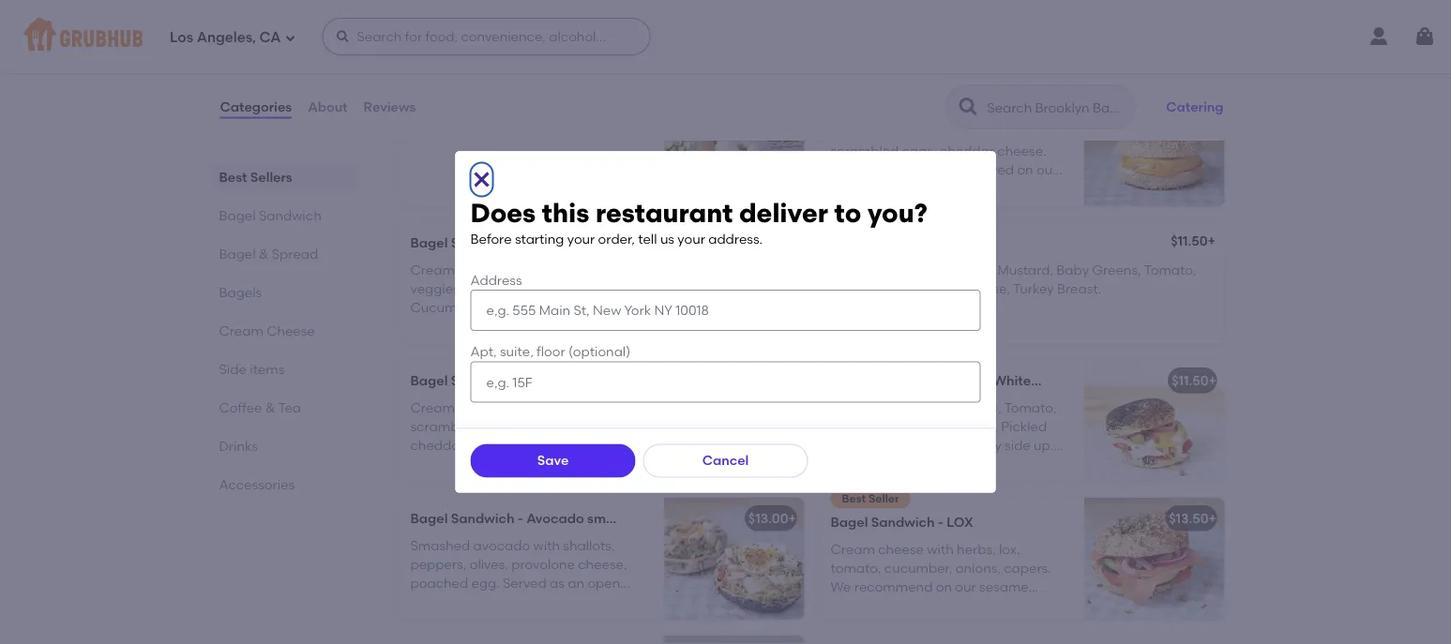 Task type: describe. For each thing, give the bounding box(es) containing it.
bagel for bacon
[[411, 373, 448, 389]]

cream cheese veggie with pickled veggies, tomato, pickled onions, cucumber.
[[411, 262, 629, 316]]

save button
[[471, 444, 636, 478]]

herbs,
[[957, 542, 996, 557]]

cheese for cream cheese
[[267, 323, 315, 339]]

e,g. 15F search field
[[471, 362, 981, 403]]

does
[[471, 197, 536, 229]]

+ for bagel sandwich - avocado smash
[[789, 511, 797, 527]]

floor
[[537, 344, 566, 360]]

recommend inside the smashed avocado with shallots, peppers, olives, provolone cheese, poached egg. served as an open face sandwich. we recommend to use our plain bagel.
[[534, 595, 612, 611]]

best for best seller
[[842, 492, 866, 506]]

on inside cream cheese with herbs, lox, tomato, cucumber, onions, capers. we recommend on our sesame bagel.
[[936, 580, 952, 596]]

brie
[[931, 281, 956, 297]]

with for bagel sandwich - smoke white fish salad
[[930, 400, 957, 416]]

& left spread
[[259, 246, 269, 262]]

cucumber.
[[411, 300, 481, 316]]

best sellers
[[219, 169, 292, 185]]

you?
[[868, 197, 928, 229]]

build
[[527, 101, 559, 117]]

bagel inside cream cheese with garlic, tomato, avocado, white fish salad, pickled onions, capers, egg sunny side up. we recommend in our everything bagel
[[831, 476, 868, 492]]

this
[[542, 197, 590, 229]]

cream cheese with dijon mustard, baby greens, tomato, pickled onions, brie cheese, turkey breast.
[[831, 262, 1197, 297]]

egg inside button
[[571, 373, 596, 389]]

smoke
[[947, 373, 990, 389]]

cream cheese tab
[[219, 321, 351, 341]]

scrambled
[[831, 143, 899, 159]]

avocado,
[[831, 419, 891, 435]]

$10.50 +
[[1169, 97, 1217, 113]]

drinks tab
[[219, 436, 351, 456]]

greens,
[[1093, 262, 1142, 278]]

side
[[219, 361, 247, 377]]

egg inside cream cheese with garlic, tomato, avocado, white fish salad, pickled onions, capers, egg sunny side up. we recommend in our everything bagel
[[935, 438, 960, 454]]

cancel button
[[643, 444, 808, 478]]

baby
[[1057, 262, 1090, 278]]

- for egg
[[938, 97, 944, 113]]

$13.00 +
[[749, 511, 797, 527]]

address.
[[709, 231, 763, 247]]

tomato, inside cream cheese with garlic, tomato, avocado, white fish salad, pickled onions, capers, egg sunny side up. we recommend in our everything bagel
[[1005, 400, 1057, 416]]

& up 'garlic,'
[[975, 97, 985, 113]]

cream for cream cheese with garlic, scrambled eggs, cheddar cheese. we recommend to be served on our everything bagel
[[831, 124, 875, 140]]

angeles,
[[197, 29, 256, 46]]

smash
[[588, 511, 629, 527]]

our inside cream cheese with garlic, tomato, avocado, white fish salad, pickled onions, capers, egg sunny side up. we recommend in our everything bagel
[[951, 457, 972, 473]]

- for avocado
[[518, 511, 523, 527]]

to inside the smashed avocado with shallots, peppers, olives, provolone cheese, poached egg. served as an open face sandwich. we recommend to use our plain bagel.
[[615, 595, 628, 611]]

pickled down order,
[[583, 262, 629, 278]]

sunny
[[963, 438, 1002, 454]]

bagel for egg
[[831, 97, 868, 113]]

cream cheese with garlic, tomato, avocado, white fish salad, pickled onions, capers, egg sunny side up. we recommend in our everything bagel
[[831, 400, 1057, 492]]

bagel sandwich - lox image
[[1084, 499, 1225, 621]]

reviews button
[[363, 73, 417, 141]]

onions,
[[956, 561, 1001, 577]]

smashed
[[411, 538, 470, 554]]

pickled inside cream cheese with dijon mustard, baby greens, tomato, pickled onions, brie cheese, turkey breast.
[[831, 281, 877, 297]]

cheese for bagel sandwich - lox
[[879, 542, 924, 557]]

coffee & tea
[[219, 400, 301, 416]]

bagel for smoke
[[831, 373, 868, 389]]

$13.00
[[749, 511, 789, 527]]

coffee & tea tab
[[219, 398, 351, 418]]

- for smoke
[[938, 373, 944, 389]]

+ for bagel sandwich -  egg & cheese
[[1209, 97, 1217, 113]]

bagel sandwich - veggie
[[411, 235, 571, 251]]

mustard,
[[998, 262, 1054, 278]]

own
[[593, 101, 623, 117]]

with
[[930, 262, 959, 278]]

with for bagel sandwich - avocado smash
[[534, 538, 560, 554]]

bagels
[[219, 284, 262, 300]]

bagel inside cream cheese with garlic, scrambled eggs, cheddar cheese. we recommend to be served on our everything bagel
[[901, 181, 938, 197]]

cream inside cream cheese tab
[[219, 323, 264, 339]]

spread
[[272, 246, 318, 262]]

egg.
[[472, 576, 500, 592]]

fish
[[935, 419, 957, 435]]

about
[[308, 99, 348, 115]]

poached
[[411, 576, 468, 592]]

shallots,
[[563, 538, 615, 554]]

bagel sandwich - bacon egg avocado & cheese
[[411, 373, 720, 389]]

veggie
[[507, 262, 550, 278]]

everything
[[975, 457, 1042, 473]]

cream for cream cheese with herbs, lox, tomato, cucumber, onions, capers. we recommend on our sesame bagel.
[[831, 542, 875, 557]]

up.
[[1034, 438, 1054, 454]]

bagel & spread
[[219, 246, 318, 262]]

suite,
[[500, 344, 534, 360]]

bagel inside tab
[[219, 207, 256, 223]]

breast.
[[1058, 281, 1102, 297]]

avocado
[[474, 538, 530, 554]]

bagel sandwich - build your own button
[[399, 85, 805, 207]]

1 horizontal spatial svg image
[[471, 169, 493, 191]]

recommend inside cream cheese with garlic, tomato, avocado, white fish salad, pickled onions, capers, egg sunny side up. we recommend in our everything bagel
[[855, 457, 933, 473]]

face
[[411, 595, 439, 611]]

$10.50 for $10.50
[[749, 235, 789, 251]]

catering
[[1167, 99, 1224, 115]]

best for best sellers
[[219, 169, 247, 185]]

veggie
[[526, 235, 571, 251]]

search icon image
[[957, 96, 980, 118]]

with for bagel sandwich -  egg & cheese
[[927, 124, 954, 140]]

bagel & spread tab
[[219, 244, 351, 264]]

2 horizontal spatial svg image
[[1414, 25, 1437, 48]]

bagel for veggie
[[411, 235, 448, 251]]

fish
[[1035, 373, 1060, 389]]

cheese,
[[578, 557, 627, 573]]

served
[[503, 576, 547, 592]]

veggies,
[[411, 281, 463, 297]]

avocado inside button
[[600, 373, 657, 389]]

with inside cream cheese veggie with pickled veggies, tomato, pickled onions, cucumber.
[[553, 262, 579, 278]]

with for bagel sandwich - lox
[[927, 542, 954, 557]]

before
[[471, 231, 512, 247]]

salad,
[[960, 419, 998, 435]]

our inside cream cheese with garlic, scrambled eggs, cheddar cheese. we recommend to be served on our everything bagel
[[1037, 162, 1058, 178]]

cheese right search icon
[[988, 97, 1037, 113]]

bagel inside tab
[[219, 246, 256, 262]]

drinks
[[219, 438, 258, 454]]

your right us on the left
[[678, 231, 706, 247]]

cream cheese
[[219, 323, 315, 339]]

reviews
[[364, 99, 416, 115]]

garlic,
[[957, 124, 997, 140]]

garlic,
[[960, 400, 1002, 416]]

- for veggie
[[518, 235, 523, 251]]

cream for cream cheese with dijon mustard, baby greens, tomato, pickled onions, brie cheese, turkey breast.
[[831, 262, 875, 278]]

0 vertical spatial bagel sandwich
[[396, 41, 555, 65]]

us
[[661, 231, 675, 247]]

apt, suite, floor (optional)
[[471, 344, 631, 360]]

0 vertical spatial $11.50 +
[[1171, 233, 1216, 249]]

peppers,
[[411, 557, 467, 573]]

bagel sandwich - avocado smash image
[[664, 499, 805, 621]]

white inside cream cheese with garlic, tomato, avocado, white fish salad, pickled onions, capers, egg sunny side up. we recommend in our everything bagel
[[894, 419, 932, 435]]

0 vertical spatial white
[[994, 373, 1032, 389]]

cheese,
[[959, 281, 1011, 297]]

apt,
[[471, 344, 497, 360]]

bagel sandwich - bacon egg avocado & cheese image
[[664, 361, 805, 483]]

we inside the smashed avocado with shallots, peppers, olives, provolone cheese, poached egg. served as an open face sandwich. we recommend to use our plain bagel.
[[510, 595, 530, 611]]

sandwich for smoke
[[872, 373, 935, 389]]

cheese for bagel sandwich - veggie
[[458, 262, 504, 278]]

seller
[[869, 492, 900, 506]]

bagel sandwich - avocado smash
[[411, 511, 629, 527]]

categories button
[[219, 73, 293, 141]]

& left the tea
[[265, 400, 275, 416]]



Task type: vqa. For each thing, say whether or not it's contained in the screenshot.
the top joel
no



Task type: locate. For each thing, give the bounding box(es) containing it.
egg down fish
[[935, 438, 960, 454]]

1 horizontal spatial tomato,
[[1005, 400, 1057, 416]]

1 vertical spatial egg
[[571, 373, 596, 389]]

sandwich up spread
[[259, 207, 322, 223]]

cream up scrambled
[[831, 124, 875, 140]]

cheese inside cream cheese veggie with pickled veggies, tomato, pickled onions, cucumber.
[[458, 262, 504, 278]]

1 vertical spatial tomato,
[[466, 281, 518, 297]]

cheese up eggs,
[[879, 124, 924, 140]]

0 horizontal spatial svg image
[[335, 29, 350, 44]]

- for bacon
[[518, 373, 523, 389]]

- left smoke
[[938, 373, 944, 389]]

cream for cream cheese with garlic, tomato, avocado, white fish salad, pickled onions, capers, egg sunny side up. we recommend in our everything bagel
[[831, 400, 875, 416]]

cream cheese with herbs, lox, tomato, cucumber, onions, capers. we recommend on our sesame bagel.
[[831, 542, 1052, 615]]

0 vertical spatial tomato,
[[1145, 262, 1197, 278]]

0 vertical spatial to
[[936, 162, 949, 178]]

$10.50 for $10.50 +
[[1169, 97, 1209, 113]]

(optional)
[[569, 344, 631, 360]]

0 horizontal spatial bagel sandwich
[[219, 207, 322, 223]]

bagel. down tomato,
[[831, 599, 871, 615]]

restaurant
[[596, 197, 733, 229]]

0 vertical spatial $11.50
[[1171, 233, 1208, 249]]

to
[[936, 162, 949, 178], [835, 197, 862, 229], [615, 595, 628, 611]]

cheese inside cream cheese with garlic, tomato, avocado, white fish salad, pickled onions, capers, egg sunny side up. we recommend in our everything bagel
[[879, 400, 927, 416]]

your left own
[[562, 101, 590, 117]]

plain
[[460, 614, 492, 630]]

your
[[562, 101, 590, 117], [568, 231, 595, 247], [678, 231, 706, 247]]

sandwich down the apt, at the left bottom
[[451, 373, 515, 389]]

cheese up capers,
[[879, 400, 927, 416]]

we up everything
[[831, 162, 852, 178]]

0 horizontal spatial $10.50
[[749, 235, 789, 251]]

tell
[[638, 231, 657, 247]]

2 horizontal spatial tomato,
[[1145, 262, 1197, 278]]

sandwich for avocado
[[451, 511, 515, 527]]

bagel sandwich inside bagel sandwich tab
[[219, 207, 322, 223]]

to down the open
[[615, 595, 628, 611]]

0 horizontal spatial bagel
[[831, 476, 868, 492]]

we inside cream cheese with garlic, scrambled eggs, cheddar cheese. we recommend to be served on our everything bagel
[[831, 162, 852, 178]]

sandwich for build
[[451, 101, 515, 117]]

1 horizontal spatial onions,
[[831, 438, 879, 454]]

bagel up best seller
[[831, 476, 868, 492]]

sandwich for lox
[[872, 515, 935, 531]]

be
[[953, 162, 969, 178]]

- left bacon
[[518, 373, 523, 389]]

1 vertical spatial avocado
[[527, 511, 584, 527]]

on
[[1018, 162, 1034, 178], [936, 580, 952, 596]]

bagel. right plain
[[495, 614, 535, 630]]

tomato, inside cream cheese veggie with pickled veggies, tomato, pickled onions, cucumber.
[[466, 281, 518, 297]]

cream inside cream cheese with garlic, tomato, avocado, white fish salad, pickled onions, capers, egg sunny side up. we recommend in our everything bagel
[[831, 400, 875, 416]]

to inside 'does this restaurant deliver to you? before starting your order, tell us your address.'
[[835, 197, 862, 229]]

our right use
[[436, 614, 457, 630]]

side items tab
[[219, 359, 351, 379]]

onions, inside cream cheese veggie with pickled veggies, tomato, pickled onions, cucumber.
[[570, 281, 618, 297]]

recommend inside cream cheese with garlic, scrambled eggs, cheddar cheese. we recommend to be served on our everything bagel
[[855, 162, 933, 178]]

1 horizontal spatial $10.50
[[1169, 97, 1209, 113]]

capers.
[[1004, 561, 1052, 577]]

to inside cream cheese with garlic, scrambled eggs, cheddar cheese. we recommend to be served on our everything bagel
[[936, 162, 949, 178]]

bagel sandwich - pastrami image
[[664, 636, 805, 645]]

our right in
[[951, 457, 972, 473]]

order,
[[598, 231, 635, 247]]

2 horizontal spatial onions,
[[880, 281, 928, 297]]

onions, left brie
[[880, 281, 928, 297]]

on down cucumber,
[[936, 580, 952, 596]]

sandwich up eggs,
[[872, 97, 935, 113]]

categories
[[220, 99, 292, 115]]

sandwich inside tab
[[259, 207, 322, 223]]

cheese for cream cheese with dijon mustard, baby greens, tomato, pickled onions, brie cheese, turkey breast.
[[879, 262, 927, 278]]

- for lox
[[938, 515, 944, 531]]

our inside cream cheese with herbs, lox, tomato, cucumber, onions, capers. we recommend on our sesame bagel.
[[956, 580, 977, 596]]

0 horizontal spatial avocado
[[527, 511, 584, 527]]

&
[[975, 97, 985, 113], [259, 246, 269, 262], [660, 373, 671, 389], [265, 400, 275, 416]]

bagel. inside cream cheese with herbs, lox, tomato, cucumber, onions, capers. we recommend on our sesame bagel.
[[831, 599, 871, 615]]

1 vertical spatial on
[[936, 580, 952, 596]]

sandwich for veggie
[[451, 235, 515, 251]]

1 vertical spatial to
[[835, 197, 862, 229]]

starting
[[515, 231, 564, 247]]

items
[[250, 361, 285, 377]]

our down onions, on the bottom right of the page
[[956, 580, 977, 596]]

tomato, inside cream cheese with dijon mustard, baby greens, tomato, pickled onions, brie cheese, turkey breast.
[[1145, 262, 1197, 278]]

white left fish
[[994, 373, 1032, 389]]

with inside the smashed avocado with shallots, peppers, olives, provolone cheese, poached egg. served as an open face sandwich. we recommend to use our plain bagel.
[[534, 538, 560, 554]]

save
[[537, 453, 569, 469]]

cheese down e,g. 555 main st, new york ny 10018 search box
[[674, 373, 720, 389]]

los
[[170, 29, 193, 46]]

white up capers,
[[894, 419, 932, 435]]

in
[[936, 457, 948, 473]]

1 horizontal spatial bagel sandwich
[[396, 41, 555, 65]]

cheese
[[879, 124, 924, 140], [458, 262, 504, 278], [674, 373, 720, 389], [879, 542, 924, 557]]

cheese inside cream cheese with garlic, scrambled eggs, cheddar cheese. we recommend to be served on our everything bagel
[[879, 124, 924, 140]]

1 vertical spatial white
[[894, 419, 932, 435]]

white
[[994, 373, 1032, 389], [894, 419, 932, 435]]

cheddar
[[940, 143, 995, 159]]

olives,
[[470, 557, 509, 573]]

1 horizontal spatial bagel
[[901, 181, 938, 197]]

cheese up cucumber,
[[879, 542, 924, 557]]

best left "seller"
[[842, 492, 866, 506]]

1 vertical spatial bagel
[[831, 476, 868, 492]]

side items
[[219, 361, 285, 377]]

egg down the (optional)
[[571, 373, 596, 389]]

1 vertical spatial bagel sandwich
[[219, 207, 322, 223]]

sandwich for bacon
[[451, 373, 515, 389]]

with up fish
[[930, 400, 957, 416]]

bagel sandwich - build your own image
[[664, 85, 805, 207]]

bagel for avocado
[[411, 511, 448, 527]]

with inside cream cheese with garlic, tomato, avocado, white fish salad, pickled onions, capers, egg sunny side up. we recommend in our everything bagel
[[930, 400, 957, 416]]

we down "avocado,"
[[831, 457, 852, 473]]

Search Brooklyn Bagel Bakery search field
[[986, 99, 1129, 116]]

pickled down veggie
[[521, 281, 567, 297]]

& down e,g. 555 main st, new york ny 10018 search box
[[660, 373, 671, 389]]

0 vertical spatial bagel
[[901, 181, 938, 197]]

egg up 'garlic,'
[[947, 97, 972, 113]]

on down 'cheese.'
[[1018, 162, 1034, 178]]

0 horizontal spatial white
[[894, 419, 932, 435]]

cheese up side items tab
[[267, 323, 315, 339]]

1 horizontal spatial white
[[994, 373, 1032, 389]]

bagel sandwich -  egg & cheese image
[[1084, 85, 1225, 207]]

we down served
[[510, 595, 530, 611]]

with inside cream cheese with herbs, lox, tomato, cucumber, onions, capers. we recommend on our sesame bagel.
[[927, 542, 954, 557]]

cheese inside cream cheese with herbs, lox, tomato, cucumber, onions, capers. we recommend on our sesame bagel.
[[879, 542, 924, 557]]

ca
[[260, 29, 281, 46]]

cancel
[[703, 453, 749, 469]]

turkey
[[1014, 281, 1054, 297]]

address
[[471, 272, 522, 288]]

0 vertical spatial avocado
[[600, 373, 657, 389]]

avocado
[[600, 373, 657, 389], [527, 511, 584, 527]]

onions,
[[570, 281, 618, 297], [880, 281, 928, 297], [831, 438, 879, 454]]

with up provolone
[[534, 538, 560, 554]]

cream inside cream cheese veggie with pickled veggies, tomato, pickled onions, cucumber.
[[411, 262, 455, 278]]

best
[[219, 169, 247, 185], [842, 492, 866, 506]]

1 vertical spatial best
[[842, 492, 866, 506]]

bagel for build
[[411, 101, 448, 117]]

onions, down order,
[[570, 281, 618, 297]]

recommend down eggs,
[[855, 162, 933, 178]]

avocado down the (optional)
[[600, 373, 657, 389]]

1 vertical spatial $11.50
[[1172, 373, 1209, 389]]

use
[[411, 614, 433, 630]]

cream inside cream cheese with garlic, scrambled eggs, cheddar cheese. we recommend to be served on our everything bagel
[[831, 124, 875, 140]]

bagel sandwich -  egg & cheese
[[831, 97, 1037, 113]]

bagel sandwich up bagel sandwich - build your own
[[396, 41, 555, 65]]

our inside the smashed avocado with shallots, peppers, olives, provolone cheese, poached egg. served as an open face sandwich. we recommend to use our plain bagel.
[[436, 614, 457, 630]]

- up veggie
[[518, 235, 523, 251]]

as
[[550, 576, 565, 592]]

bagel.
[[831, 599, 871, 615], [495, 614, 535, 630]]

our
[[1037, 162, 1058, 178], [951, 457, 972, 473], [956, 580, 977, 596], [436, 614, 457, 630]]

- left lox
[[938, 515, 944, 531]]

cream for cream cheese veggie with pickled veggies, tomato, pickled onions, cucumber.
[[411, 262, 455, 278]]

best seller
[[842, 492, 900, 506]]

sandwich up bagel sandwich - build your own
[[458, 41, 555, 65]]

your down this
[[568, 231, 595, 247]]

cucumber,
[[885, 561, 953, 577]]

0 vertical spatial $10.50
[[1169, 97, 1209, 113]]

does this restaurant deliver to you? before starting your order, tell us your address.
[[471, 197, 928, 247]]

bagel sandwich - veggie image
[[664, 223, 805, 345]]

+ for bagel sandwich - smoke white fish salad
[[1209, 373, 1217, 389]]

best inside tab
[[219, 169, 247, 185]]

cream down "you?"
[[831, 262, 875, 278]]

we inside cream cheese with garlic, tomato, avocado, white fish salad, pickled onions, capers, egg sunny side up. we recommend in our everything bagel
[[831, 457, 852, 473]]

0 horizontal spatial to
[[615, 595, 628, 611]]

sandwich up avocado
[[451, 511, 515, 527]]

with up cucumber,
[[927, 542, 954, 557]]

svg image
[[285, 32, 296, 44]]

sandwich down does
[[451, 235, 515, 251]]

cream cheese with garlic, scrambled eggs, cheddar cheese. we recommend to be served on our everything bagel
[[831, 124, 1058, 197]]

bagel sandwich - lox
[[831, 515, 974, 531]]

1 vertical spatial $11.50 +
[[1172, 373, 1217, 389]]

with
[[927, 124, 954, 140], [553, 262, 579, 278], [930, 400, 957, 416], [534, 538, 560, 554], [927, 542, 954, 557]]

sandwich left build
[[451, 101, 515, 117]]

with down bagel sandwich -  egg & cheese
[[927, 124, 954, 140]]

pickled inside cream cheese with garlic, tomato, avocado, white fish salad, pickled onions, capers, egg sunny side up. we recommend in our everything bagel
[[1001, 419, 1047, 435]]

0 horizontal spatial on
[[936, 580, 952, 596]]

- for build
[[518, 101, 523, 117]]

1 horizontal spatial to
[[835, 197, 862, 229]]

an
[[568, 576, 585, 592]]

tomato,
[[831, 561, 882, 577]]

0 horizontal spatial onions,
[[570, 281, 618, 297]]

0 vertical spatial on
[[1018, 162, 1034, 178]]

recommend down an
[[534, 595, 612, 611]]

2 vertical spatial egg
[[935, 438, 960, 454]]

cheese for cream cheese with garlic, tomato, avocado, white fish salad, pickled onions, capers, egg sunny side up. we recommend in our everything bagel
[[879, 400, 927, 416]]

your inside button
[[562, 101, 590, 117]]

svg image
[[1414, 25, 1437, 48], [335, 29, 350, 44], [471, 169, 493, 191]]

recommend down cucumber,
[[855, 580, 933, 596]]

cheese down bagel sandwich - veggie
[[458, 262, 504, 278]]

bagel sandwich - smoke white fish salad image
[[1084, 361, 1225, 483]]

open
[[588, 576, 621, 592]]

1 horizontal spatial on
[[1018, 162, 1034, 178]]

sandwich up "avocado,"
[[872, 373, 935, 389]]

tomato, down fish
[[1005, 400, 1057, 416]]

sandwich down "seller"
[[872, 515, 935, 531]]

e,g. 555 Main St, New York NY 10018 search field
[[471, 290, 981, 331]]

cheese inside tab
[[267, 323, 315, 339]]

0 horizontal spatial best
[[219, 169, 247, 185]]

onions, inside cream cheese with garlic, tomato, avocado, white fish salad, pickled onions, capers, egg sunny side up. we recommend in our everything bagel
[[831, 438, 879, 454]]

sandwich for egg
[[872, 97, 935, 113]]

bagel. inside the smashed avocado with shallots, peppers, olives, provolone cheese, poached egg. served as an open face sandwich. we recommend to use our plain bagel.
[[495, 614, 535, 630]]

onions, inside cream cheese with dijon mustard, baby greens, tomato, pickled onions, brie cheese, turkey breast.
[[880, 281, 928, 297]]

bacon
[[527, 373, 568, 389]]

cream inside cream cheese with herbs, lox, tomato, cucumber, onions, capers. we recommend on our sesame bagel.
[[831, 542, 875, 557]]

1 horizontal spatial best
[[842, 492, 866, 506]]

0 horizontal spatial bagel.
[[495, 614, 535, 630]]

tomato, down veggie
[[466, 281, 518, 297]]

with inside cream cheese with garlic, scrambled eggs, cheddar cheese. we recommend to be served on our everything bagel
[[927, 124, 954, 140]]

sandwich
[[458, 41, 555, 65], [872, 97, 935, 113], [451, 101, 515, 117], [259, 207, 322, 223], [451, 235, 515, 251], [451, 373, 515, 389], [872, 373, 935, 389], [451, 511, 515, 527], [872, 515, 935, 531]]

cream up "avocado,"
[[831, 400, 875, 416]]

main navigation navigation
[[0, 0, 1452, 73]]

recommend inside cream cheese with herbs, lox, tomato, cucumber, onions, capers. we recommend on our sesame bagel.
[[855, 580, 933, 596]]

bagel up "you?"
[[901, 181, 938, 197]]

cheese.
[[998, 143, 1047, 159]]

cream inside cream cheese with dijon mustard, baby greens, tomato, pickled onions, brie cheese, turkey breast.
[[831, 262, 875, 278]]

to left be on the right of the page
[[936, 162, 949, 178]]

deliver
[[739, 197, 828, 229]]

recommend down capers,
[[855, 457, 933, 473]]

accessories
[[219, 477, 295, 493]]

bagels tab
[[219, 282, 351, 302]]

pickled up side
[[1001, 419, 1047, 435]]

everything
[[831, 181, 898, 197]]

cheese inside cream cheese with dijon mustard, baby greens, tomato, pickled onions, brie cheese, turkey breast.
[[879, 262, 927, 278]]

cream down bagels
[[219, 323, 264, 339]]

1 horizontal spatial bagel.
[[831, 599, 871, 615]]

$13.50 +
[[1170, 511, 1217, 527]]

on inside cream cheese with garlic, scrambled eggs, cheddar cheese. we recommend to be served on our everything bagel
[[1018, 162, 1034, 178]]

1 horizontal spatial avocado
[[600, 373, 657, 389]]

provolone
[[512, 557, 575, 573]]

avocado up shallots,
[[527, 511, 584, 527]]

bagel sandwich - smoke white fish salad
[[831, 373, 1099, 389]]

about button
[[307, 73, 349, 141]]

with down veggie in the left top of the page
[[553, 262, 579, 278]]

0 vertical spatial best
[[219, 169, 247, 185]]

catering button
[[1158, 86, 1233, 128]]

bagel sandwich - bacon egg avocado & cheese button
[[399, 361, 805, 483]]

pickled down "you?"
[[831, 281, 877, 297]]

- left build
[[518, 101, 523, 117]]

we inside cream cheese with herbs, lox, tomato, cucumber, onions, capers. we recommend on our sesame bagel.
[[831, 580, 852, 596]]

cream up tomato,
[[831, 542, 875, 557]]

sesame
[[980, 580, 1029, 596]]

best sellers tab
[[219, 167, 351, 187]]

bagel sandwich - build your own
[[411, 101, 623, 117]]

0 horizontal spatial tomato,
[[466, 281, 518, 297]]

best left sellers
[[219, 169, 247, 185]]

2 vertical spatial to
[[615, 595, 628, 611]]

$11.50 +
[[1171, 233, 1216, 249], [1172, 373, 1217, 389]]

onions, down "avocado,"
[[831, 438, 879, 454]]

los angeles, ca
[[170, 29, 281, 46]]

& inside button
[[660, 373, 671, 389]]

egg
[[947, 97, 972, 113], [571, 373, 596, 389], [935, 438, 960, 454]]

0 vertical spatial egg
[[947, 97, 972, 113]]

bagel sandwich tab
[[219, 206, 351, 225]]

tea
[[278, 400, 301, 416]]

to down everything
[[835, 197, 862, 229]]

sandwich.
[[442, 595, 507, 611]]

1 vertical spatial $10.50
[[749, 235, 789, 251]]

tomato, right greens,
[[1145, 262, 1197, 278]]

cheese left with
[[879, 262, 927, 278]]

accessories tab
[[219, 475, 351, 495]]

- left search icon
[[938, 97, 944, 113]]

$10.50
[[1169, 97, 1209, 113], [749, 235, 789, 251]]

- up avocado
[[518, 511, 523, 527]]

coffee
[[219, 400, 262, 416]]

cheese for bagel sandwich -  egg & cheese
[[879, 124, 924, 140]]

cheese inside button
[[674, 373, 720, 389]]

served
[[972, 162, 1015, 178]]

we down tomato,
[[831, 580, 852, 596]]

our down 'cheese.'
[[1037, 162, 1058, 178]]

2 horizontal spatial to
[[936, 162, 949, 178]]

cream up the veggies,
[[411, 262, 455, 278]]

bagel for lox
[[831, 515, 868, 531]]

cheese
[[988, 97, 1037, 113], [879, 262, 927, 278], [267, 323, 315, 339], [879, 400, 927, 416]]

2 vertical spatial tomato,
[[1005, 400, 1057, 416]]

bagel sandwich down sellers
[[219, 207, 322, 223]]



